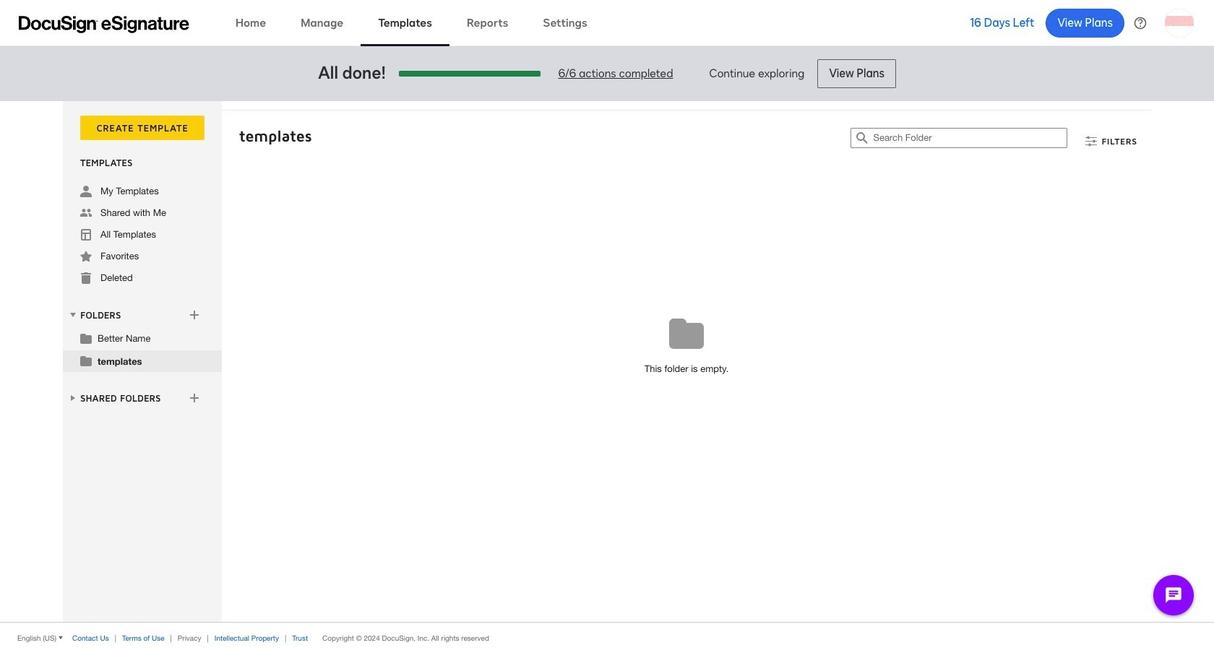 Task type: vqa. For each thing, say whether or not it's contained in the screenshot.
bottom folder icon
no



Task type: describe. For each thing, give the bounding box(es) containing it.
templates image
[[80, 229, 92, 241]]

more info region
[[0, 623, 1215, 654]]

trash image
[[80, 273, 92, 284]]

user image
[[80, 186, 92, 197]]



Task type: locate. For each thing, give the bounding box(es) containing it.
folder image
[[80, 333, 92, 344]]

view folders image
[[67, 309, 79, 321]]

view shared folders image
[[67, 392, 79, 404]]

folder image
[[80, 355, 92, 367]]

your uploaded profile image image
[[1166, 8, 1194, 37]]

shared image
[[80, 208, 92, 219]]

secondary navigation region
[[63, 101, 1155, 623]]

docusign esignature image
[[19, 16, 189, 33]]

star filled image
[[80, 251, 92, 262]]

Search Folder text field
[[874, 129, 1068, 147]]



